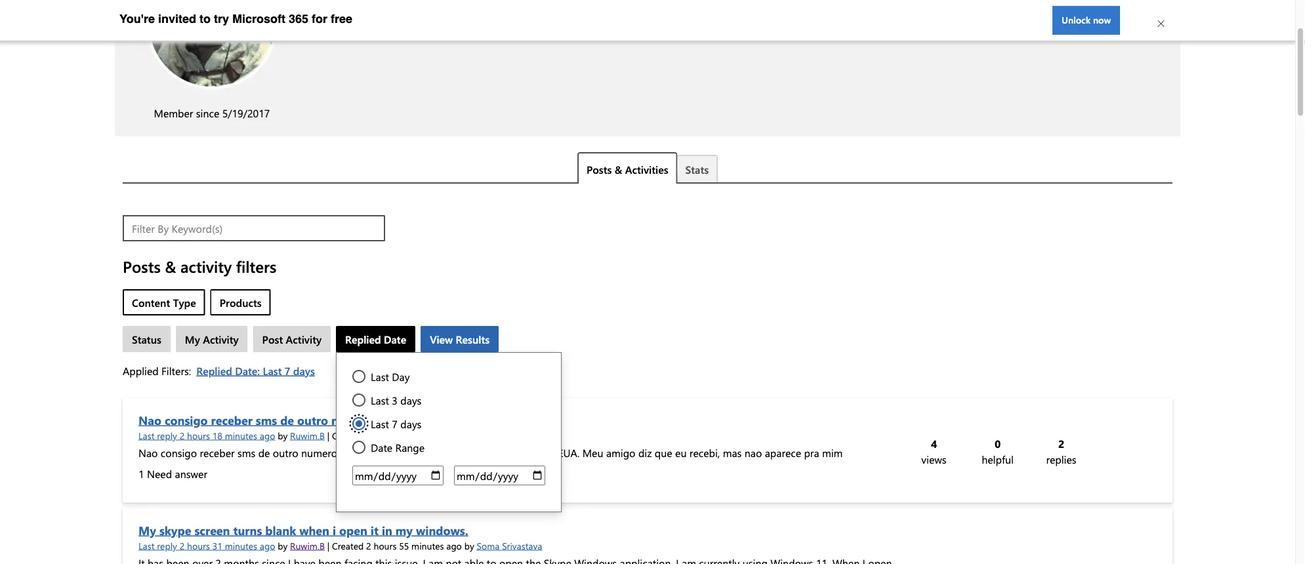 Task type: locate. For each thing, give the bounding box(es) containing it.
ago up number
[[446, 429, 462, 442]]

1 created from the top
[[332, 429, 364, 442]]

content type button
[[123, 289, 205, 315]]

0 horizontal spatial skype.
[[340, 446, 369, 460]]

2 | from the top
[[327, 540, 329, 552]]

2 reply from the top
[[157, 540, 177, 552]]

37
[[399, 429, 409, 442]]

1 vertical spatial &
[[165, 256, 176, 277]]

my up filters:
[[185, 332, 200, 346]]

days down the post activity dropdown button
[[293, 363, 315, 377]]

2 created from the top
[[332, 540, 364, 552]]

1 horizontal spatial skype.
[[378, 412, 413, 428]]

my for skype
[[138, 522, 156, 538]]

ruwim.b link down the my skype screen turns blank when i open it in my windows. link
[[290, 539, 325, 553]]

skype right o
[[423, 446, 449, 460]]

2 inside nao consigo receber sms de outro numero skype. last reply 2 hours 18 minutes ago by ruwim.b | created 3 hours 37 minutes ago nao consigo receber sms de outro numero skype. ja tenho o skype  number com sede nos eua. meu amigo diz que eu recebi, mas nao aparece pra mim
[[180, 429, 185, 442]]

7 left 37
[[392, 417, 398, 431]]

1 | from the top
[[327, 429, 329, 442]]

meu
[[582, 446, 603, 460]]

consigo up last reply 2 hours 18 minutes ago link
[[165, 412, 208, 428]]

1 vertical spatial days
[[400, 393, 421, 407]]

since
[[196, 106, 219, 120]]

0 vertical spatial skype.
[[378, 412, 413, 428]]

posts & activities link
[[577, 152, 677, 184]]

skype up the last reply 2 hours 31 minutes ago link
[[159, 522, 191, 538]]

1 vertical spatial nao
[[138, 446, 158, 460]]

1 horizontal spatial skype
[[423, 446, 449, 460]]

7 down the post activity dropdown button
[[285, 363, 290, 377]]

0 vertical spatial date
[[384, 332, 406, 346]]

1 vertical spatial |
[[327, 540, 329, 552]]

1 horizontal spatial 3
[[392, 393, 398, 407]]

date up last day on the left bottom of the page
[[384, 332, 406, 346]]

0 horizontal spatial my
[[138, 522, 156, 538]]

0 vertical spatial reply
[[157, 429, 177, 442]]

2 ruwim.b from the top
[[290, 540, 325, 552]]

days down day
[[400, 393, 421, 407]]

minutes right '18' at the left bottom of page
[[225, 429, 257, 442]]

skype.
[[378, 412, 413, 428], [340, 446, 369, 460]]

posts left activities
[[587, 162, 612, 176]]

0 horizontal spatial skype
[[159, 522, 191, 538]]

date range
[[371, 440, 425, 454]]

receber down '18' at the left bottom of page
[[200, 446, 235, 460]]

3 up last 7 days
[[392, 393, 398, 407]]

aparece
[[765, 446, 801, 460]]

replied up last day on the left bottom of the page
[[345, 332, 381, 346]]

1 ruwim.b from the top
[[290, 429, 325, 442]]

mas
[[723, 446, 742, 460]]

0 vertical spatial receber
[[211, 412, 253, 428]]

skype inside my skype screen turns blank when i open it in my windows. last reply 2 hours 31 minutes ago by ruwim.b | created 2 hours 55 minutes ago by soma srivastava
[[159, 522, 191, 538]]

1 vertical spatial ruwim.b
[[290, 540, 325, 552]]

Filter By Keyword(s) search field
[[123, 215, 372, 241]]

posts inside profile tab tab list
[[587, 162, 612, 176]]

numero up ja
[[331, 412, 375, 428]]

status
[[132, 332, 161, 346]]

1 vertical spatial 3
[[366, 429, 371, 442]]

nao down the applied
[[138, 412, 161, 428]]

de down replied date: last 7 days button
[[280, 412, 294, 428]]

my inside my skype screen turns blank when i open it in my windows. last reply 2 hours 31 minutes ago by ruwim.b | created 2 hours 55 minutes ago by soma srivastava
[[138, 522, 156, 538]]

invited
[[158, 12, 196, 26]]

last 3 days
[[371, 393, 421, 407]]

ago down windows.
[[446, 540, 462, 552]]

1 vertical spatial 7
[[392, 417, 398, 431]]

receber up '18' at the left bottom of page
[[211, 412, 253, 428]]

created inside nao consigo receber sms de outro numero skype. last reply 2 hours 18 minutes ago by ruwim.b | created 3 hours 37 minutes ago nao consigo receber sms de outro numero skype. ja tenho o skype  number com sede nos eua. meu amigo diz que eu recebi, mas nao aparece pra mim
[[332, 429, 364, 442]]

date inside dropdown button
[[384, 332, 406, 346]]

days
[[293, 363, 315, 377], [400, 393, 421, 407], [400, 417, 421, 431]]

sms down last reply 2 hours 18 minutes ago link
[[237, 446, 255, 460]]

reply up 1 need answer
[[157, 429, 177, 442]]

for
[[312, 12, 327, 26]]

& left activity
[[165, 256, 176, 277]]

ruwim.b link for my skype screen turns blank when i open it in my windows.
[[290, 539, 325, 553]]

by down the blank
[[278, 540, 288, 552]]

1 vertical spatial skype
[[159, 522, 191, 538]]

my
[[396, 522, 413, 538]]

0
[[995, 437, 1001, 451]]

0 vertical spatial skype
[[423, 446, 449, 460]]

& inside profile tab tab list
[[615, 162, 622, 176]]

days for last 3 days
[[400, 393, 421, 407]]

1 vertical spatial reply
[[157, 540, 177, 552]]

7
[[285, 363, 290, 377], [392, 417, 398, 431]]

activities
[[625, 162, 668, 176]]

you're invited to try microsoft 365 for free
[[119, 12, 352, 26]]

0 vertical spatial my
[[185, 332, 200, 346]]

replied down my activity dropdown button on the bottom of page
[[196, 363, 232, 377]]

0 vertical spatial nao
[[138, 412, 161, 428]]

None date field
[[352, 466, 444, 485], [454, 466, 545, 485], [352, 466, 444, 485], [454, 466, 545, 485]]

sede
[[514, 446, 536, 460]]

minutes
[[225, 429, 257, 442], [411, 429, 444, 442], [225, 540, 257, 552], [411, 540, 444, 552]]

nao
[[138, 412, 161, 428], [138, 446, 158, 460]]

replies
[[1046, 452, 1076, 466]]

numero
[[331, 412, 375, 428], [301, 446, 337, 460]]

| down when
[[327, 540, 329, 552]]

sms down replied date: last 7 days button
[[256, 412, 277, 428]]

0 vertical spatial replied
[[345, 332, 381, 346]]

0 horizontal spatial 3
[[366, 429, 371, 442]]

1 horizontal spatial my
[[185, 332, 200, 346]]

ruwim.b image
[[146, 0, 278, 89]]

sms
[[256, 412, 277, 428], [237, 446, 255, 460]]

2 left '18' at the left bottom of page
[[180, 429, 185, 442]]

0 vertical spatial posts
[[587, 162, 612, 176]]

3 left 37
[[366, 429, 371, 442]]

1 horizontal spatial activity
[[286, 332, 322, 346]]

by down nao consigo receber sms de outro numero skype. link
[[278, 429, 288, 442]]

ruwim.b
[[290, 429, 325, 442], [290, 540, 325, 552]]

last
[[263, 363, 282, 377], [371, 369, 389, 383], [371, 393, 389, 407], [371, 417, 389, 431], [138, 429, 154, 442], [138, 540, 154, 552]]

1 vertical spatial ruwim.b link
[[290, 539, 325, 553]]

skype. left ja
[[340, 446, 369, 460]]

hours
[[187, 429, 210, 442], [374, 429, 397, 442], [187, 540, 210, 552], [374, 540, 397, 552]]

0 horizontal spatial activity
[[203, 332, 239, 346]]

my down 1
[[138, 522, 156, 538]]

consigo
[[165, 412, 208, 428], [161, 446, 197, 460]]

days up range
[[400, 417, 421, 431]]

activity
[[203, 332, 239, 346], [286, 332, 322, 346]]

stats link
[[676, 155, 718, 182]]

1 nao from the top
[[138, 412, 161, 428]]

my for activity
[[185, 332, 200, 346]]

0 horizontal spatial replied
[[196, 363, 232, 377]]

my inside my activity dropdown button
[[185, 332, 200, 346]]

receber
[[211, 412, 253, 428], [200, 446, 235, 460]]

0 vertical spatial created
[[332, 429, 364, 442]]

1 vertical spatial my
[[138, 522, 156, 538]]

content
[[132, 295, 170, 309]]

| inside my skype screen turns blank when i open it in my windows. last reply 2 hours 31 minutes ago by ruwim.b | created 2 hours 55 minutes ago by soma srivastava
[[327, 540, 329, 552]]

5/19/2017
[[222, 106, 270, 120]]

de down nao consigo receber sms de outro numero skype. link
[[258, 446, 270, 460]]

0 vertical spatial ruwim.b
[[290, 429, 325, 442]]

skype inside nao consigo receber sms de outro numero skype. last reply 2 hours 18 minutes ago by ruwim.b | created 3 hours 37 minutes ago nao consigo receber sms de outro numero skype. ja tenho o skype  number com sede nos eua. meu amigo diz que eu recebi, mas nao aparece pra mim
[[423, 446, 449, 460]]

post
[[262, 332, 283, 346]]

screen
[[194, 522, 230, 538]]

nao up 1
[[138, 446, 158, 460]]

products button
[[210, 289, 271, 315]]

1 vertical spatial numero
[[301, 446, 337, 460]]

0 vertical spatial de
[[280, 412, 294, 428]]

0 vertical spatial numero
[[331, 412, 375, 428]]

2 up replies
[[1058, 437, 1064, 451]]

0 helpful
[[982, 437, 1014, 466]]

ruwim.b link down nao consigo receber sms de outro numero skype. link
[[290, 429, 325, 443]]

date left 37
[[371, 440, 392, 454]]

created
[[332, 429, 364, 442], [332, 540, 364, 552]]

0 horizontal spatial &
[[165, 256, 176, 277]]

posts up "content"
[[123, 256, 161, 277]]

outro
[[297, 412, 328, 428], [273, 446, 298, 460]]

1 horizontal spatial &
[[615, 162, 622, 176]]

1 vertical spatial de
[[258, 446, 270, 460]]

activity up applied filters: replied date: last 7 days
[[203, 332, 239, 346]]

1 reply from the top
[[157, 429, 177, 442]]

posts & activity filters
[[123, 256, 276, 277]]

1 horizontal spatial replied
[[345, 332, 381, 346]]

1 ruwim.b link from the top
[[290, 429, 325, 443]]

& for activities
[[615, 162, 622, 176]]

range
[[395, 440, 425, 454]]

ruwim.b link
[[290, 429, 325, 443], [290, 539, 325, 553]]

my skype screen turns blank when i open it in my windows. link
[[138, 522, 468, 538]]

de
[[280, 412, 294, 428], [258, 446, 270, 460]]

1 vertical spatial replied
[[196, 363, 232, 377]]

4 views
[[921, 437, 947, 466]]

| down nao consigo receber sms de outro numero skype. link
[[327, 429, 329, 442]]

pra
[[804, 446, 819, 460]]

activity right post
[[286, 332, 322, 346]]

1 vertical spatial consigo
[[161, 446, 197, 460]]

|
[[327, 429, 329, 442], [327, 540, 329, 552]]

0 vertical spatial |
[[327, 429, 329, 442]]

nao consigo receber sms de outro numero skype. last reply 2 hours 18 minutes ago by ruwim.b | created 3 hours 37 minutes ago nao consigo receber sms de outro numero skype. ja tenho o skype  number com sede nos eua. meu amigo diz que eu recebi, mas nao aparece pra mim
[[138, 412, 843, 460]]

1 horizontal spatial 7
[[392, 417, 398, 431]]

skype. up 37
[[378, 412, 413, 428]]

minutes down windows.
[[411, 540, 444, 552]]

1 vertical spatial outro
[[273, 446, 298, 460]]

by left soma
[[464, 540, 474, 552]]

2 replies
[[1046, 437, 1076, 466]]

2 activity from the left
[[286, 332, 322, 346]]

2 vertical spatial days
[[400, 417, 421, 431]]

posts
[[587, 162, 612, 176], [123, 256, 161, 277]]

31
[[212, 540, 222, 552]]

consigo up 1 need answer
[[161, 446, 197, 460]]

srivastava
[[502, 540, 542, 552]]

ruwim.b down nao consigo receber sms de outro numero skype. link
[[290, 429, 325, 442]]

& left activities
[[615, 162, 622, 176]]

replied date button
[[336, 326, 415, 352]]

1 vertical spatial posts
[[123, 256, 161, 277]]

created left last 7 days
[[332, 429, 364, 442]]

date
[[384, 332, 406, 346], [371, 440, 392, 454]]

0 vertical spatial ruwim.b link
[[290, 429, 325, 443]]

0 horizontal spatial posts
[[123, 256, 161, 277]]

stats
[[685, 162, 709, 176]]

0 vertical spatial &
[[615, 162, 622, 176]]

numero down nao consigo receber sms de outro numero skype. link
[[301, 446, 337, 460]]

author
[[349, 14, 381, 28]]

ruwim.b link for nao consigo receber sms de outro numero skype.
[[290, 429, 325, 443]]

created down open
[[332, 540, 364, 552]]

content type
[[132, 295, 196, 309]]

diz
[[638, 446, 652, 460]]

2 ruwim.b link from the top
[[290, 539, 325, 553]]

ruwim.b down the my skype screen turns blank when i open it in my windows. link
[[290, 540, 325, 552]]

reply left 31 at bottom left
[[157, 540, 177, 552]]

post activity button
[[253, 326, 331, 352]]

1 horizontal spatial posts
[[587, 162, 612, 176]]

to
[[199, 12, 211, 26]]

0 horizontal spatial 7
[[285, 363, 290, 377]]

reply
[[157, 429, 177, 442], [157, 540, 177, 552]]

windows.
[[416, 522, 468, 538]]

posts & activities
[[587, 162, 668, 176]]

&
[[615, 162, 622, 176], [165, 256, 176, 277]]

created inside my skype screen turns blank when i open it in my windows. last reply 2 hours 31 minutes ago by ruwim.b | created 2 hours 55 minutes ago by soma srivastava
[[332, 540, 364, 552]]

1 activity from the left
[[203, 332, 239, 346]]

helpful
[[982, 452, 1014, 466]]

1 vertical spatial created
[[332, 540, 364, 552]]



Task type: vqa. For each thing, say whether or not it's contained in the screenshot.
the top The Reply
yes



Task type: describe. For each thing, give the bounding box(es) containing it.
ruwim.b inside nao consigo receber sms de outro numero skype. last reply 2 hours 18 minutes ago by ruwim.b | created 3 hours 37 minutes ago nao consigo receber sms de outro numero skype. ja tenho o skype  number com sede nos eua. meu amigo diz que eu recebi, mas nao aparece pra mim
[[290, 429, 325, 442]]

reply inside nao consigo receber sms de outro numero skype. last reply 2 hours 18 minutes ago by ruwim.b | created 3 hours 37 minutes ago nao consigo receber sms de outro numero skype. ja tenho o skype  number com sede nos eua. meu amigo diz que eu recebi, mas nao aparece pra mim
[[157, 429, 177, 442]]

eu
[[675, 446, 687, 460]]

nao consigo receber sms de outro numero skype. link
[[138, 412, 413, 428]]

posts for posts & activity filters
[[123, 256, 161, 277]]

my activity
[[185, 332, 239, 346]]

activity for post activity
[[286, 332, 322, 346]]

com
[[491, 446, 511, 460]]

hours left 37
[[374, 429, 397, 442]]

0 vertical spatial days
[[293, 363, 315, 377]]

free
[[331, 12, 352, 26]]

replied inside dropdown button
[[345, 332, 381, 346]]

status button
[[123, 326, 170, 352]]

i
[[333, 522, 336, 538]]

activity
[[180, 256, 232, 277]]

now
[[1093, 14, 1111, 26]]

turns
[[233, 522, 262, 538]]

4
[[931, 437, 937, 451]]

applied filters: replied date: last 7 days
[[123, 363, 315, 377]]

reply inside my skype screen turns blank when i open it in my windows. last reply 2 hours 31 minutes ago by ruwim.b | created 2 hours 55 minutes ago by soma srivastava
[[157, 540, 177, 552]]

posts for posts & activities
[[587, 162, 612, 176]]

1 vertical spatial skype.
[[340, 446, 369, 460]]

view
[[430, 332, 453, 346]]

0 vertical spatial sms
[[256, 412, 277, 428]]

day
[[392, 369, 410, 383]]

365
[[289, 12, 308, 26]]

replied date
[[345, 332, 406, 346]]

3 inside nao consigo receber sms de outro numero skype. last reply 2 hours 18 minutes ago by ruwim.b | created 3 hours 37 minutes ago nao consigo receber sms de outro numero skype. ja tenho o skype  number com sede nos eua. meu amigo diz que eu recebi, mas nao aparece pra mim
[[366, 429, 371, 442]]

my skype screen turns blank when i open it in my windows. last reply 2 hours 31 minutes ago by ruwim.b | created 2 hours 55 minutes ago by soma srivastava
[[138, 522, 542, 552]]

1 vertical spatial sms
[[237, 446, 255, 460]]

ago down nao consigo receber sms de outro numero skype. link
[[260, 429, 275, 442]]

mim
[[822, 446, 843, 460]]

days for last 7 days
[[400, 417, 421, 431]]

last day
[[371, 369, 410, 383]]

unlock now link
[[1052, 6, 1120, 35]]

tenho
[[384, 446, 411, 460]]

nos
[[539, 446, 555, 460]]

2 nao from the top
[[138, 446, 158, 460]]

last 7 days
[[371, 417, 421, 431]]

microsoft
[[232, 12, 285, 26]]

1 vertical spatial receber
[[200, 446, 235, 460]]

1
[[138, 467, 144, 481]]

applied
[[123, 363, 159, 377]]

you're
[[119, 12, 155, 26]]

view results button
[[421, 326, 499, 352]]

ja
[[372, 446, 381, 460]]

it
[[371, 522, 379, 538]]

0 vertical spatial outro
[[297, 412, 328, 428]]

profile tab tab list
[[123, 152, 1172, 184]]

2 down the it in the bottom of the page
[[366, 540, 371, 552]]

55
[[399, 540, 409, 552]]

ago down the blank
[[260, 540, 275, 552]]

0 vertical spatial 3
[[392, 393, 398, 407]]

o
[[414, 446, 420, 460]]

when
[[299, 522, 329, 538]]

last reply 2 hours 31 minutes ago link
[[138, 539, 275, 553]]

18
[[212, 429, 222, 442]]

1 need answer
[[138, 467, 207, 481]]

hours left 31 at bottom left
[[187, 540, 210, 552]]

last inside nao consigo receber sms de outro numero skype. last reply 2 hours 18 minutes ago by ruwim.b | created 3 hours 37 minutes ago nao consigo receber sms de outro numero skype. ja tenho o skype  number com sede nos eua. meu amigo diz que eu recebi, mas nao aparece pra mim
[[138, 429, 154, 442]]

0 vertical spatial consigo
[[165, 412, 208, 428]]

0 vertical spatial 7
[[285, 363, 290, 377]]

que
[[655, 446, 672, 460]]

type
[[173, 295, 196, 309]]

| inside nao consigo receber sms de outro numero skype. last reply 2 hours 18 minutes ago by ruwim.b | created 3 hours 37 minutes ago nao consigo receber sms de outro numero skype. ja tenho o skype  number com sede nos eua. meu amigo diz que eu recebi, mas nao aparece pra mim
[[327, 429, 329, 442]]

member
[[154, 106, 193, 120]]

recebi,
[[689, 446, 720, 460]]

by inside nao consigo receber sms de outro numero skype. last reply 2 hours 18 minutes ago by ruwim.b | created 3 hours 37 minutes ago nao consigo receber sms de outro numero skype. ja tenho o skype  number com sede nos eua. meu amigo diz que eu recebi, mas nao aparece pra mim
[[278, 429, 288, 442]]

in
[[382, 522, 392, 538]]

soma
[[477, 540, 500, 552]]

member since 5/19/2017
[[154, 106, 270, 120]]

date:
[[235, 363, 260, 377]]

article author
[[317, 14, 381, 28]]

open
[[339, 522, 367, 538]]

& for activity
[[165, 256, 176, 277]]

1 vertical spatial date
[[371, 440, 392, 454]]

filters:
[[161, 363, 191, 377]]

amigo
[[606, 446, 635, 460]]

post activity
[[262, 332, 322, 346]]

activity for my activity
[[203, 332, 239, 346]]

minutes up o
[[411, 429, 444, 442]]

nao
[[745, 446, 762, 460]]

hours left '18' at the left bottom of page
[[187, 429, 210, 442]]

minutes down turns
[[225, 540, 257, 552]]

view results
[[430, 332, 490, 346]]

my activity button
[[176, 326, 248, 352]]

hours down in
[[374, 540, 397, 552]]

unlock
[[1062, 14, 1091, 26]]

2 inside "2 replies"
[[1058, 437, 1064, 451]]

replied date: last 7 days button
[[196, 363, 319, 377]]

results
[[456, 332, 490, 346]]

unlock now
[[1062, 14, 1111, 26]]

filters
[[236, 256, 276, 277]]

1 horizontal spatial de
[[280, 412, 294, 428]]

eua.
[[558, 446, 580, 460]]

blank
[[265, 522, 296, 538]]

need
[[147, 467, 172, 481]]

last inside my skype screen turns blank when i open it in my windows. last reply 2 hours 31 minutes ago by ruwim.b | created 2 hours 55 minutes ago by soma srivastava
[[138, 540, 154, 552]]

answer
[[175, 467, 207, 481]]

last reply 2 hours 18 minutes ago link
[[138, 429, 275, 443]]

number
[[452, 446, 488, 460]]

views
[[921, 452, 947, 466]]

0 horizontal spatial de
[[258, 446, 270, 460]]

2 left 31 at bottom left
[[180, 540, 185, 552]]

ruwim.b inside my skype screen turns blank when i open it in my windows. last reply 2 hours 31 minutes ago by ruwim.b | created 2 hours 55 minutes ago by soma srivastava
[[290, 540, 325, 552]]

try
[[214, 12, 229, 26]]

article
[[317, 14, 346, 28]]



